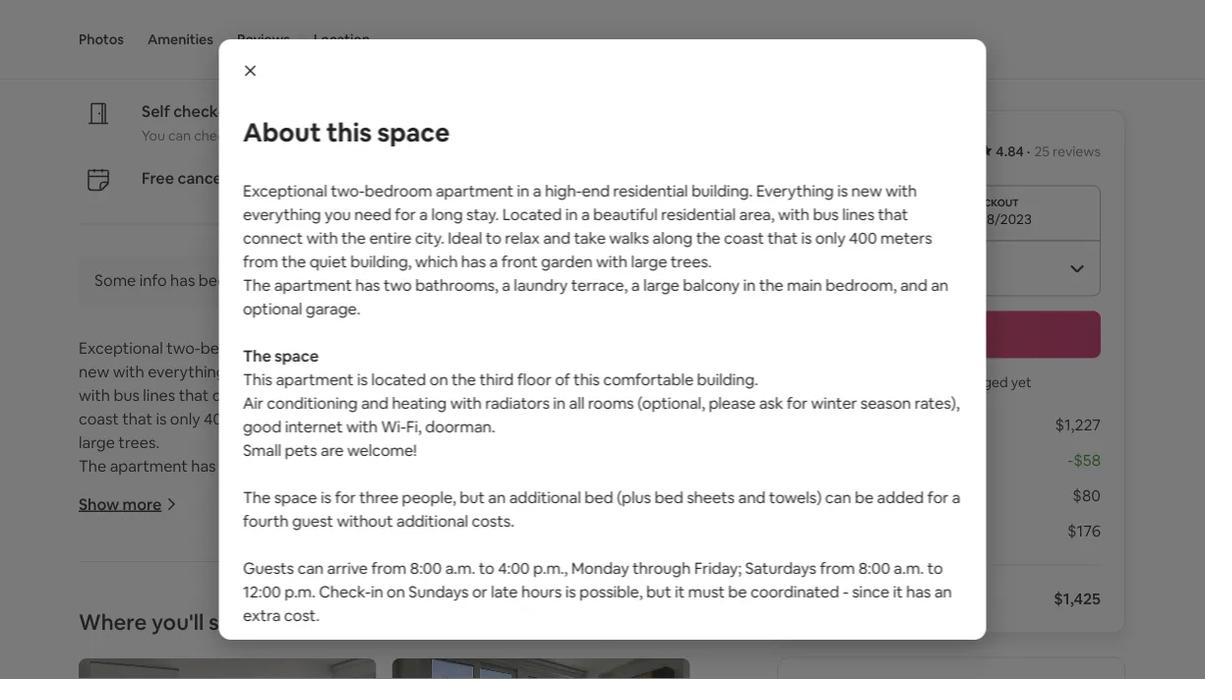 Task type: describe. For each thing, give the bounding box(es) containing it.
costs.
[[471, 511, 514, 531]]

1 vertical spatial quiet
[[357, 409, 394, 430]]

sheets
[[687, 488, 735, 508]]

0 horizontal spatial new
[[79, 362, 109, 382]]

1 vertical spatial only
[[170, 409, 200, 430]]

pets for the space is for three people, but an additional bed (plus bed sheets and towels) can be added for a fourth guest without additional costs.
[[284, 440, 317, 461]]

0 vertical spatial show
[[421, 271, 462, 291]]

working.
[[433, 60, 487, 77]]

info
[[139, 271, 167, 291]]

1 vertical spatial garden
[[589, 409, 640, 430]]

where you'll sleep region
[[71, 609, 698, 680]]

coast inside about this space 'dialog'
[[724, 228, 764, 248]]

available
[[342, 653, 405, 673]]

the space
[[243, 346, 318, 366]]

1 vertical spatial relax
[[474, 386, 509, 406]]

coordinated
[[750, 582, 839, 602]]

possible,
[[579, 582, 642, 602]]

good for small pets are welcome!
[[231, 598, 269, 619]]

0 horizontal spatial 25
[[442, 168, 460, 189]]

photos
[[79, 31, 124, 48]]

connect inside about this space 'dialog'
[[243, 228, 303, 248]]

floor for small pets are welcome!
[[517, 370, 551, 390]]

area
[[214, 60, 242, 77]]

for down oct on the left of page
[[394, 204, 416, 224]]

well-
[[339, 60, 369, 77]]

2 horizontal spatial be
[[936, 374, 953, 392]]

cleaning
[[802, 486, 866, 506]]

everything inside about this space 'dialog'
[[756, 181, 834, 201]]

the right been
[[243, 275, 270, 295]]

rates), for the space is for three people, but an additional bed (plus bed sheets and towels) can be added for a fourth guest without additional costs.
[[914, 393, 960, 413]]

0 horizontal spatial everything
[[148, 362, 226, 382]]

rooms for this apartment is located on the third floor of this comfortable building.
[[424, 575, 470, 595]]

p.m.
[[284, 582, 315, 602]]

1 vertical spatial long
[[336, 362, 368, 382]]

a inside "the space is for three people, but an additional bed (plus bed sheets and towels) can be added for a fourth guest without additional costs."
[[952, 488, 960, 508]]

friday;
[[694, 558, 741, 579]]

sleep
[[209, 609, 263, 637]]

10/26/2023
[[814, 211, 886, 229]]

0 horizontal spatial area,
[[644, 362, 680, 382]]

1 vertical spatial connect
[[212, 386, 272, 406]]

apartment down automatically
[[272, 339, 349, 359]]

$1,227
[[1055, 415, 1101, 435]]

reviews button
[[237, 0, 290, 79]]

total
[[802, 589, 839, 610]]

small for the space is for three people, but an additional bed (plus bed sheets and towels) can be added for a fourth guest without additional costs.
[[243, 440, 281, 461]]

air for small pets are welcome!
[[243, 393, 263, 413]]

area, inside about this space 'dialog'
[[739, 204, 774, 224]]

common
[[154, 60, 211, 77]]

nights
[[865, 415, 910, 435]]

this for this apartment is located on the third floor of this comfortable building.
[[79, 551, 108, 571]]

the inside self check-in you can check in with the building staff.
[[280, 127, 301, 144]]

1 vertical spatial entire
[[339, 386, 381, 406]]

1 vertical spatial ideal
[[417, 386, 452, 406]]

apartment down the more
[[112, 551, 189, 571]]

0 horizontal spatial everything
[[592, 339, 670, 359]]

from right been
[[243, 251, 278, 272]]

fi, for this apartment is located on the third floor of this comfortable building.
[[394, 598, 410, 619]]

show more
[[79, 495, 162, 515]]

0 horizontal spatial main
[[623, 457, 658, 477]]

for down automatically
[[300, 362, 321, 382]]

apartment up original
[[435, 181, 513, 201]]

season for the space is for three people, but an additional bed (plus bed sheets and towels) can be added for a fourth guest without additional costs.
[[860, 393, 911, 413]]

free cancellation before 8:00 am on oct 25
[[142, 168, 460, 189]]

self
[[142, 101, 170, 122]]

meters inside about this space 'dialog'
[[880, 228, 932, 248]]

guest
[[292, 511, 333, 531]]

$176
[[1068, 522, 1101, 542]]

- right confirmation
[[699, 653, 705, 673]]

garden inside about this space 'dialog'
[[541, 251, 592, 272]]

1 vertical spatial additional
[[396, 511, 468, 531]]

need inside about this space 'dialog'
[[354, 204, 391, 224]]

walks inside about this space 'dialog'
[[609, 228, 649, 248]]

wifi
[[275, 60, 298, 77]]

won't
[[898, 374, 933, 392]]

for up without
[[334, 488, 356, 508]]

an inside "the space is for three people, but an additional bed (plus bed sheets and towels) can be added for a fourth guest without additional costs."
[[488, 488, 505, 508]]

comfortable for this apartment is located on the third floor of this comfortable building.
[[603, 370, 693, 390]]

end inside about this space 'dialog'
[[582, 181, 609, 201]]

0 horizontal spatial need
[[259, 362, 296, 382]]

1 vertical spatial take
[[543, 386, 575, 406]]

0 horizontal spatial trees.
[[118, 433, 160, 453]]

be inside guests can arrive from 8:00 a.m. to 4:00 p.m., monday through friday; saturdays from 8:00 a.m. to 12:00 p.m. check-in on sundays or late hours is possible, but it must be coordinated - since it has an extra cost.
[[728, 582, 747, 602]]

balcony inside about this space 'dialog'
[[683, 275, 739, 295]]

x
[[832, 415, 841, 435]]

translated.
[[340, 271, 418, 291]]

this apartment is located on the third floor of this comfortable building. air conditioning and heating with radiators in all rooms (optional, please ask for winter season rates), good internet with wi-fi, doorman. small pets are welcome! for this apartment is located on the third floor of this comfortable building.
[[79, 551, 647, 642]]

1 it from the left
[[674, 582, 684, 602]]

$58
[[1074, 451, 1101, 471]]

please for this apartment is located on the third floor of this comfortable building.
[[708, 393, 755, 413]]

is inside "the space is for three people, but an additional bed (plus bed sheets and towels) can be added for a fourth guest without additional costs."
[[320, 488, 331, 508]]

doorman. for this apartment is located on the third floor of this comfortable building.
[[413, 598, 483, 619]]

winter for the space is for three people, but an additional bed (plus bed sheets and towels) can be added for a fourth guest without additional costs.
[[811, 393, 857, 413]]

1 vertical spatial beautiful
[[498, 362, 563, 382]]

location
[[314, 31, 370, 48]]

check
[[194, 127, 232, 144]]

guests
[[243, 558, 294, 579]]

entire inside about this space 'dialog'
[[369, 228, 411, 248]]

0 vertical spatial space
[[377, 116, 450, 149]]

1 horizontal spatial additional
[[509, 488, 581, 508]]

been
[[199, 271, 236, 291]]

- inside guests can arrive from 8:00 a.m. to 4:00 p.m., monday through friday; saturdays from 8:00 a.m. to 12:00 p.m. check-in on sundays or late hours is possible, but it must be coordinated - since it has an extra cost.
[[843, 582, 848, 602]]

1 vertical spatial stay.
[[371, 362, 404, 382]]

on inside guests can arrive from 8:00 a.m. to 4:00 p.m., monday through friday; saturdays from 8:00 a.m. to 12:00 p.m. check-in on sundays or late hours is possible, but it must be coordinated - since it has an extra cost.
[[386, 582, 405, 602]]

2 horizontal spatial 8:00
[[858, 558, 890, 579]]

dedicated workspace a common area with wifi that's well-suited for working.
[[142, 35, 487, 77]]

sundays
[[408, 582, 468, 602]]

1 vertical spatial terrace,
[[407, 457, 464, 477]]

the space is for three people, but an additional bed (plus bed sheets and towels) can be added for a fourth guest without additional costs.
[[243, 488, 960, 531]]

$53 x 23 nights
[[802, 415, 910, 435]]

4.84 · 25 reviews
[[996, 143, 1101, 160]]

$53
[[802, 415, 829, 435]]

1 vertical spatial laundry
[[350, 457, 404, 477]]

original
[[465, 271, 520, 291]]

1 vertical spatial along
[[622, 386, 662, 406]]

1 horizontal spatial which
[[463, 409, 505, 430]]

p.m.,
[[533, 558, 568, 579]]

0 horizontal spatial this
[[326, 116, 371, 149]]

location button
[[314, 0, 370, 79]]

workspace
[[223, 35, 304, 55]]

self check-in you can check in with the building staff.
[[142, 101, 389, 144]]

amenities
[[148, 31, 214, 48]]

1 vertical spatial 400
[[204, 409, 232, 430]]

this for exceptional two-bedroom apartment in a high-end residential building. everything is new with everything you need for a long stay. located in a beautiful residential area, with bus lines that connect with the entire city. ideal to relax and take walks along the coast that is only 400 meters from the quiet building, which has a front garden with large trees.
[[409, 551, 436, 571]]

please for exceptional two-bedroom apartment in a high-end residential building. everything is new with everything you need for a long stay. located in a beautiful residential area, with bus lines that connect with the entire city. ideal to relax and take walks along the coast that is only 400 meters from the quiet building, which has a front garden with large trees.
[[545, 575, 592, 595]]

free
[[142, 168, 174, 189]]

0 horizontal spatial exceptional
[[79, 339, 163, 359]]

extra
[[243, 606, 280, 626]]

ask for this apartment is located on the third floor of this comfortable building.
[[759, 393, 783, 413]]

lines inside about this space 'dialog'
[[842, 204, 874, 224]]

hours
[[521, 582, 562, 602]]

4:00
[[498, 558, 529, 579]]

language
[[523, 271, 592, 291]]

from up total
[[820, 558, 855, 579]]

- down $1,227
[[1068, 451, 1074, 471]]

for right added on the right bottom of page
[[927, 488, 948, 508]]

1 vertical spatial you
[[229, 362, 256, 382]]

an inside guests can arrive from 8:00 a.m. to 4:00 p.m., monday through friday; saturdays from 8:00 a.m. to 12:00 p.m. check-in on sundays or late hours is possible, but it must be coordinated - since it has an extra cost.
[[934, 582, 952, 602]]

check-
[[319, 582, 370, 602]]

0 horizontal spatial meters
[[235, 409, 287, 430]]

staff.
[[358, 127, 389, 144]]

must
[[688, 582, 725, 602]]

1 vertical spatial bathrooms,
[[251, 457, 334, 477]]

located for this apartment is located on the third floor of this comfortable building.
[[207, 551, 262, 571]]

1 vertical spatial optional
[[205, 480, 264, 500]]

new inside about this space 'dialog'
[[851, 181, 882, 201]]

and inside "the space is for three people, but an additional bed (plus bed sheets and towels) can be added for a fourth guest without additional costs."
[[738, 488, 765, 508]]

1 vertical spatial bedroom
[[201, 339, 268, 359]]

0 horizontal spatial before
[[271, 168, 321, 189]]

1 vertical spatial end
[[418, 339, 446, 359]]

towels)
[[769, 488, 822, 508]]

400 inside about this space 'dialog'
[[849, 228, 877, 248]]

but inside "the space is for three people, but an additional bed (plus bed sheets and towels) can be added for a fourth guest without additional costs."
[[459, 488, 484, 508]]

suited
[[369, 60, 408, 77]]

·
[[1027, 143, 1031, 160]]

the for the space is for three people, but an additional bed (plus bed sheets and towels) can be added for a fourth guest without additional costs.
[[243, 488, 270, 508]]

without
[[336, 511, 393, 531]]

.
[[705, 653, 709, 673]]

about this space dialog
[[219, 39, 986, 680]]

you won't be charged yet
[[871, 374, 1032, 392]]

cleaning fee
[[802, 486, 893, 506]]

the garage is available - subject to availability and confirmation -.
[[243, 653, 709, 673]]

1 a.m. from the left
[[445, 558, 475, 579]]

comfortable for exceptional two-bedroom apartment in a high-end residential building. everything is new with everything you need for a long stay. located in a beautiful residential area, with bus lines that connect with the entire city. ideal to relax and take walks along the coast that is only 400 meters from the quiet building, which has a front garden with large trees.
[[439, 551, 529, 571]]

1 vertical spatial located
[[407, 362, 467, 382]]

all for this apartment is located on the third floor of this comfortable building.
[[405, 575, 420, 595]]

are for air conditioning and heating with radiators in all rooms (optional, please ask for winter season rates), good internet with wi-fi, doorman.
[[156, 622, 180, 642]]

some
[[94, 271, 136, 291]]

added
[[877, 488, 924, 508]]

availability
[[494, 653, 569, 673]]

dedicated
[[142, 35, 219, 55]]

1 vertical spatial two
[[219, 457, 248, 477]]

reviews
[[237, 31, 290, 48]]

this for small pets are welcome!
[[243, 370, 272, 390]]

of for small pets are welcome!
[[555, 370, 570, 390]]

1 horizontal spatial 8:00
[[410, 558, 441, 579]]

building, inside about this space 'dialog'
[[350, 251, 411, 272]]

you'll
[[152, 609, 204, 637]]

along inside about this space 'dialog'
[[652, 228, 692, 248]]

radiators for this apartment is located on the third floor of this comfortable building.
[[321, 575, 386, 595]]

(optional, for exceptional two-bedroom apartment in a high-end residential building. everything is new with everything you need for a long stay. located in a beautiful residential area, with bus lines that connect with the entire city. ideal to relax and take walks along the coast that is only 400 meters from the quiet building, which has a front garden with large trees.
[[473, 575, 541, 595]]

1 horizontal spatial 25
[[1035, 143, 1050, 160]]

cost.
[[284, 606, 319, 626]]

(plus
[[616, 488, 651, 508]]

heating for this apartment is located on the third floor of this comfortable building.
[[228, 575, 283, 595]]

laundry inside about this space 'dialog'
[[514, 275, 568, 295]]

cleaning fee button
[[802, 486, 893, 506]]

only inside about this space 'dialog'
[[815, 228, 845, 248]]

you inside self check-in you can check in with the building staff.
[[142, 127, 165, 144]]

high- inside about this space 'dialog'
[[545, 181, 582, 201]]

1 vertical spatial balcony
[[519, 457, 576, 477]]

saturdays
[[745, 558, 816, 579]]

bathrooms, inside about this space 'dialog'
[[415, 275, 498, 295]]

pets for air conditioning and heating with radiators in all rooms (optional, please ask for winter season rates), good internet with wi-fi, doorman.
[[120, 622, 153, 642]]

from down the space
[[290, 409, 326, 430]]

23
[[844, 415, 862, 435]]

1 vertical spatial walks
[[579, 386, 619, 406]]

all for small pets are welcome!
[[569, 393, 584, 413]]

about this space
[[243, 116, 450, 149]]

three
[[359, 488, 398, 508]]

from right arrive
[[371, 558, 406, 579]]

1 bed from the left
[[584, 488, 613, 508]]

1 vertical spatial building,
[[398, 409, 459, 430]]

0 horizontal spatial bus
[[114, 386, 140, 406]]

garage
[[274, 653, 325, 673]]

1 vertical spatial garage.
[[268, 480, 323, 500]]

front inside about this space 'dialog'
[[501, 251, 537, 272]]

-$58
[[1068, 451, 1101, 471]]



Task type: locate. For each thing, give the bounding box(es) containing it.
you left won't
[[871, 374, 895, 392]]

main inside about this space 'dialog'
[[787, 275, 822, 295]]

laundry
[[514, 275, 568, 295], [350, 457, 404, 477]]

bed left (plus in the bottom right of the page
[[584, 488, 613, 508]]

space down automatically
[[274, 346, 318, 366]]

2 vertical spatial this
[[409, 551, 436, 571]]

air up 'where'
[[79, 575, 99, 595]]

bedroom, inside about this space 'dialog'
[[825, 275, 897, 295]]

of
[[555, 370, 570, 390], [391, 551, 406, 571]]

please inside about this space 'dialog'
[[708, 393, 755, 413]]

doorman. up subject
[[413, 598, 483, 619]]

pets up guest
[[284, 440, 317, 461]]

pets
[[284, 440, 317, 461], [120, 622, 153, 642]]

this apartment is located on the third floor of this comfortable building. air conditioning and heating with radiators in all rooms (optional, please ask for winter season rates), good internet with wi-fi, doorman. small pets are welcome!
[[243, 370, 960, 461], [79, 551, 647, 642]]

and
[[543, 228, 570, 248], [900, 275, 927, 295], [513, 386, 540, 406], [361, 393, 388, 413], [153, 480, 181, 500], [738, 488, 765, 508], [197, 575, 224, 595], [572, 653, 600, 673]]

0 horizontal spatial quiet
[[309, 251, 347, 272]]

heating up people,
[[392, 393, 446, 413]]

conditioning for small pets are welcome!
[[267, 393, 357, 413]]

0 horizontal spatial two
[[219, 457, 248, 477]]

everything down free cancellation before 8:00 am on oct 25
[[243, 204, 321, 224]]

meters down the space
[[235, 409, 287, 430]]

two left original
[[383, 275, 411, 295]]

0 vertical spatial ideal
[[447, 228, 482, 248]]

trees. inside about this space 'dialog'
[[670, 251, 712, 272]]

1 horizontal spatial bus
[[813, 204, 839, 224]]

- left "since"
[[843, 582, 848, 602]]

two up fourth
[[219, 457, 248, 477]]

space up guest
[[274, 488, 317, 508]]

1 horizontal spatial laundry
[[514, 275, 568, 295]]

rooms for small pets are welcome!
[[588, 393, 634, 413]]

good for guests can arrive from 8:00 a.m. to 4:00 p.m., monday through friday; saturdays from 8:00 a.m. to 12:00 p.m. check-in on sundays or late hours is possible, but it must be coordinated - since it has an extra cost.
[[243, 417, 281, 437]]

0 vertical spatial located
[[371, 370, 426, 390]]

2 a.m. from the left
[[894, 558, 924, 579]]

ideal inside about this space 'dialog'
[[447, 228, 482, 248]]

conditioning for this apartment is located on the third floor of this comfortable building.
[[103, 575, 193, 595]]

radiators inside about this space 'dialog'
[[485, 393, 549, 413]]

0 vertical spatial floor
[[517, 370, 551, 390]]

1 horizontal spatial rooms
[[588, 393, 634, 413]]

for up $53
[[786, 393, 807, 413]]

garage. down the some info has been automatically translated. show original language
[[305, 299, 360, 319]]

it
[[674, 582, 684, 602], [893, 582, 903, 602]]

third for this apartment is located on the third floor of this comfortable building.
[[315, 551, 350, 571]]

0 vertical spatial third
[[479, 370, 513, 390]]

photos button
[[79, 0, 124, 79]]

the up fourth
[[243, 488, 270, 508]]

bedroom 2 image
[[392, 659, 690, 680]]

can inside "the space is for three people, but an additional bed (plus bed sheets and towels) can be added for a fourth guest without additional costs."
[[825, 488, 851, 508]]

additional down people,
[[396, 511, 468, 531]]

end
[[582, 181, 609, 201], [418, 339, 446, 359]]

1 vertical spatial area,
[[644, 362, 680, 382]]

optional down automatically
[[243, 299, 302, 319]]

this apartment is located on the third floor of this comfortable building. air conditioning and heating with radiators in all rooms (optional, please ask for winter season rates), good internet with wi-fi, doorman. small pets are welcome! inside about this space 'dialog'
[[243, 370, 960, 461]]

new up 10/26/2023
[[851, 181, 882, 201]]

be left added on the right bottom of page
[[855, 488, 873, 508]]

1 horizontal spatial radiators
[[485, 393, 549, 413]]

small for air conditioning and heating with radiators in all rooms (optional, please ask for winter season rates), good internet with wi-fi, doorman.
[[79, 622, 117, 642]]

exceptional down some
[[79, 339, 163, 359]]

exceptional two-bedroom apartment in a high-end residential building. everything is new with everything you need for a long stay. located in a beautiful residential area, with bus lines that connect with the entire city. ideal to relax and take walks along the coast that is only 400 meters from the quiet building, which has a front garden with large trees. the apartment has two bathrooms, a laundry terrace, a large balcony in the main bedroom, and an optional garage. inside about this space 'dialog'
[[243, 181, 948, 319]]

has inside guests can arrive from 8:00 a.m. to 4:00 p.m., monday through friday; saturdays from 8:00 a.m. to 12:00 p.m. check-in on sundays or late hours is possible, but it must be coordinated - since it has an extra cost.
[[906, 582, 931, 602]]

you
[[142, 127, 165, 144], [871, 374, 895, 392]]

large
[[631, 251, 667, 272], [643, 275, 679, 295], [79, 433, 115, 453], [479, 457, 515, 477]]

wi- for this apartment is located on the third floor of this comfortable building.
[[369, 598, 394, 619]]

city. inside about this space 'dialog'
[[415, 228, 444, 248]]

apartment up the space
[[274, 275, 352, 295]]

doorman. for small pets are welcome!
[[425, 417, 495, 437]]

- left subject
[[408, 653, 414, 673]]

1 vertical spatial comfortable
[[439, 551, 529, 571]]

two- down about this space
[[330, 181, 364, 201]]

relax inside about this space 'dialog'
[[505, 228, 539, 248]]

be
[[936, 374, 953, 392], [855, 488, 873, 508], [728, 582, 747, 602]]

1 vertical spatial air
[[79, 575, 99, 595]]

is inside guests can arrive from 8:00 a.m. to 4:00 p.m., monday through friday; saturdays from 8:00 a.m. to 12:00 p.m. check-in on sundays or late hours is possible, but it must be coordinated - since it has an extra cost.
[[565, 582, 576, 602]]

be down friday; at bottom
[[728, 582, 747, 602]]

winter up x
[[811, 393, 857, 413]]

wi- up three
[[381, 417, 406, 437]]

of for this apartment is located on the third floor of this comfortable building.
[[391, 551, 406, 571]]

0 vertical spatial city.
[[415, 228, 444, 248]]

can right 'towels)'
[[825, 488, 851, 508]]

ask up 'towels)'
[[759, 393, 783, 413]]

this
[[243, 370, 272, 390], [79, 551, 108, 571]]

garden up (plus in the bottom right of the page
[[589, 409, 640, 430]]

cancellation
[[178, 168, 268, 189]]

terrace,
[[571, 275, 628, 295], [407, 457, 464, 477]]

the for the space
[[243, 346, 271, 366]]

the for the garage is available - subject to availability and confirmation -.
[[243, 653, 270, 673]]

welcome!
[[347, 440, 417, 461], [183, 622, 253, 642]]

bedroom,
[[825, 275, 897, 295], [79, 480, 150, 500]]

meters
[[880, 228, 932, 248], [235, 409, 287, 430]]

are up guest
[[320, 440, 343, 461]]

1 vertical spatial rooms
[[424, 575, 470, 595]]

1 vertical spatial season
[[128, 598, 179, 619]]

garden
[[541, 251, 592, 272], [589, 409, 640, 430]]

wi- up the available
[[369, 598, 394, 619]]

25 right oct on the left of page
[[442, 168, 460, 189]]

0 horizontal spatial bedroom
[[201, 339, 268, 359]]

0 vertical spatial walks
[[609, 228, 649, 248]]

rooms
[[588, 393, 634, 413], [424, 575, 470, 595]]

need down am
[[354, 204, 391, 224]]

(optional, inside about this space 'dialog'
[[637, 393, 705, 413]]

ask for exceptional two-bedroom apartment in a high-end residential building. everything is new with everything you need for a long stay. located in a beautiful residential area, with bus lines that connect with the entire city. ideal to relax and take walks along the coast that is only 400 meters from the quiet building, which has a front garden with large trees.
[[595, 575, 619, 595]]

is
[[837, 181, 848, 201], [801, 228, 812, 248], [673, 339, 684, 359], [357, 370, 367, 390], [156, 409, 167, 430], [320, 488, 331, 508], [193, 551, 204, 571], [565, 582, 576, 602], [328, 653, 339, 673]]

doorman. up people,
[[425, 417, 495, 437]]

space for the space
[[274, 346, 318, 366]]

0 vertical spatial you
[[324, 204, 351, 224]]

0 horizontal spatial two-
[[166, 339, 201, 359]]

charged
[[956, 374, 1008, 392]]

show more button
[[79, 495, 177, 515]]

1 vertical spatial bus
[[114, 386, 140, 406]]

need
[[354, 204, 391, 224], [259, 362, 296, 382]]

0 horizontal spatial city.
[[384, 386, 414, 406]]

0 horizontal spatial bedroom,
[[79, 480, 150, 500]]

4.84
[[996, 143, 1024, 160]]

0 horizontal spatial pets
[[120, 622, 153, 642]]

1 vertical spatial exceptional
[[79, 339, 163, 359]]

show left original
[[421, 271, 462, 291]]

located
[[371, 370, 426, 390], [207, 551, 262, 571]]

good down guests at the bottom of the page
[[231, 598, 269, 619]]

monday
[[571, 558, 629, 579]]

heating for small pets are welcome!
[[392, 393, 446, 413]]

but down "through"
[[646, 582, 671, 602]]

space up oct on the left of page
[[377, 116, 450, 149]]

people,
[[402, 488, 456, 508]]

1 horizontal spatial a.m.
[[894, 558, 924, 579]]

1 vertical spatial meters
[[235, 409, 287, 430]]

can up 'p.m.'
[[297, 558, 323, 579]]

air for this apartment is located on the third floor of this comfortable building.
[[79, 575, 99, 595]]

bathrooms,
[[415, 275, 498, 295], [251, 457, 334, 477]]

more
[[123, 495, 162, 515]]

has
[[461, 251, 486, 272], [170, 271, 195, 291], [355, 275, 380, 295], [509, 409, 533, 430], [191, 457, 216, 477], [906, 582, 931, 602]]

in inside guests can arrive from 8:00 a.m. to 4:00 p.m., monday through friday; saturdays from 8:00 a.m. to 12:00 p.m. check-in on sundays or late hours is possible, but it must be coordinated - since it has an extra cost.
[[370, 582, 383, 602]]

0 horizontal spatial (optional,
[[473, 575, 541, 595]]

good inside about this space 'dialog'
[[243, 417, 281, 437]]

pets inside about this space 'dialog'
[[284, 440, 317, 461]]

the up show more
[[79, 457, 106, 477]]

0 horizontal spatial front
[[501, 251, 537, 272]]

late
[[491, 582, 518, 602]]

0 vertical spatial balcony
[[683, 275, 739, 295]]

a.m. up taxes
[[894, 558, 924, 579]]

third inside about this space 'dialog'
[[479, 370, 513, 390]]

floor for this apartment is located on the third floor of this comfortable building.
[[353, 551, 387, 571]]

wi-
[[381, 417, 406, 437], [369, 598, 394, 619]]

0 horizontal spatial located
[[207, 551, 262, 571]]

1 horizontal spatial 400
[[849, 228, 877, 248]]

fee
[[869, 486, 893, 506]]

1 vertical spatial bedroom,
[[79, 480, 150, 500]]

it left must
[[674, 582, 684, 602]]

exceptional down "about"
[[243, 181, 327, 201]]

winter for air conditioning and heating with radiators in all rooms (optional, please ask for winter season rates), good internet with wi-fi, doorman.
[[79, 598, 125, 619]]

reviews
[[1053, 143, 1101, 160]]

exceptional two-bedroom apartment in a high-end residential building. everything is new with everything you need for a long stay. located in a beautiful residential area, with bus lines that connect with the entire city. ideal to relax and take walks along the coast that is only 400 meters from the quiet building, which has a front garden with large trees. the apartment has two bathrooms, a laundry terrace, a large balcony in the main bedroom, and an optional garage.
[[243, 181, 948, 319], [79, 339, 693, 500]]

beautiful inside about this space 'dialog'
[[593, 204, 657, 224]]

floor inside about this space 'dialog'
[[517, 370, 551, 390]]

internet for guests can arrive from 8:00 a.m. to 4:00 p.m., monday through friday; saturdays from 8:00 a.m. to 12:00 p.m. check-in on sundays or late hours is possible, but it must be coordinated - since it has an extra cost.
[[285, 417, 342, 437]]

where
[[79, 609, 147, 637]]

welcome! up bedroom 1 image
[[183, 622, 253, 642]]

0 horizontal spatial third
[[315, 551, 350, 571]]

you down self
[[142, 127, 165, 144]]

this
[[326, 116, 371, 149], [573, 370, 599, 390], [409, 551, 436, 571]]

taxes
[[895, 589, 936, 610]]

season for air conditioning and heating with radiators in all rooms (optional, please ask for winter season rates), good internet with wi-fi, doorman.
[[128, 598, 179, 619]]

of inside about this space 'dialog'
[[555, 370, 570, 390]]

1 horizontal spatial coast
[[724, 228, 764, 248]]

wi- inside about this space 'dialog'
[[381, 417, 406, 437]]

this down the space
[[243, 370, 272, 390]]

all
[[569, 393, 584, 413], [405, 575, 420, 595]]

0 vertical spatial everything
[[243, 204, 321, 224]]

guests can arrive from 8:00 a.m. to 4:00 p.m., monday through friday; saturdays from 8:00 a.m. to 12:00 p.m. check-in on sundays or late hours is possible, but it must be coordinated - since it has an extra cost.
[[243, 558, 952, 626]]

this for this apartment is located on the third floor of this comfortable building.
[[573, 370, 599, 390]]

1 vertical spatial third
[[315, 551, 350, 571]]

quiet inside about this space 'dialog'
[[309, 251, 347, 272]]

pets up bedroom 1 image
[[120, 622, 153, 642]]

show original language button
[[421, 271, 592, 291]]

2 bed from the left
[[654, 488, 683, 508]]

0 vertical spatial need
[[354, 204, 391, 224]]

can inside guests can arrive from 8:00 a.m. to 4:00 p.m., monday through friday; saturdays from 8:00 a.m. to 12:00 p.m. check-in on sundays or late hours is possible, but it must be coordinated - since it has an extra cost.
[[297, 558, 323, 579]]

0 vertical spatial lines
[[842, 204, 874, 224]]

optional up fourth
[[205, 480, 264, 500]]

25
[[1035, 143, 1050, 160], [442, 168, 460, 189]]

small inside about this space 'dialog'
[[243, 440, 281, 461]]

internet inside about this space 'dialog'
[[285, 417, 342, 437]]

11/18/2023
[[964, 211, 1032, 229]]

0 vertical spatial this
[[326, 116, 371, 149]]

it right "since"
[[893, 582, 903, 602]]

be right won't
[[936, 374, 953, 392]]

high- up the language on the top of page
[[545, 181, 582, 201]]

a.m. up or
[[445, 558, 475, 579]]

0 horizontal spatial terrace,
[[407, 457, 464, 477]]

garage. up guest
[[268, 480, 323, 500]]

fi, inside about this space 'dialog'
[[406, 417, 421, 437]]

located inside about this space 'dialog'
[[502, 204, 562, 224]]

0 vertical spatial 25
[[1035, 143, 1050, 160]]

0 horizontal spatial only
[[170, 409, 200, 430]]

everything
[[243, 204, 321, 224], [148, 362, 226, 382]]

welcome! for this apartment is located on the third floor of this comfortable building.
[[183, 622, 253, 642]]

be inside "the space is for three people, but an additional bed (plus bed sheets and towels) can be added for a fourth guest without additional costs."
[[855, 488, 873, 508]]

bedroom inside about this space 'dialog'
[[364, 181, 432, 201]]

high- down translated. on the top of the page
[[381, 339, 418, 359]]

connect down the space
[[212, 386, 272, 406]]

0 vertical spatial which
[[415, 251, 457, 272]]

for left must
[[623, 575, 644, 595]]

$80
[[1073, 486, 1101, 506]]

where you'll sleep
[[79, 609, 263, 637]]

0 vertical spatial small
[[243, 440, 281, 461]]

0 vertical spatial exceptional
[[243, 181, 327, 201]]

rates),
[[914, 393, 960, 413], [182, 598, 227, 619]]

season inside about this space 'dialog'
[[860, 393, 911, 413]]

you down free cancellation before 8:00 am on oct 25
[[324, 204, 351, 224]]

1 horizontal spatial two-
[[330, 181, 364, 201]]

0 vertical spatial but
[[459, 488, 484, 508]]

the inside "the space is for three people, but an additional bed (plus bed sheets and towels) can be added for a fourth guest without additional costs."
[[243, 488, 270, 508]]

area,
[[739, 204, 774, 224], [644, 362, 680, 382]]

1 horizontal spatial you
[[324, 204, 351, 224]]

long inside about this space 'dialog'
[[431, 204, 463, 224]]

1 horizontal spatial everything
[[243, 204, 321, 224]]

2 vertical spatial be
[[728, 582, 747, 602]]

comfortable
[[603, 370, 693, 390], [439, 551, 529, 571]]

quiet up three
[[357, 409, 394, 430]]

1 horizontal spatial all
[[569, 393, 584, 413]]

main
[[787, 275, 822, 295], [623, 457, 658, 477]]

lines
[[842, 204, 874, 224], [143, 386, 175, 406]]

1 vertical spatial high-
[[381, 339, 418, 359]]

0 horizontal spatial 8:00
[[324, 168, 357, 189]]

rooms up (plus in the bottom right of the page
[[588, 393, 634, 413]]

1 horizontal spatial high-
[[545, 181, 582, 201]]

since
[[852, 582, 889, 602]]

optional
[[243, 299, 302, 319], [205, 480, 264, 500]]

are for the space is for three people, but an additional bed (plus bed sheets and towels) can be added for a fourth guest without additional costs.
[[320, 440, 343, 461]]

wi- for small pets are welcome!
[[381, 417, 406, 437]]

fi, right check-
[[394, 598, 410, 619]]

in
[[224, 101, 237, 122], [235, 127, 246, 144], [517, 181, 529, 201], [565, 204, 578, 224], [743, 275, 755, 295], [353, 339, 365, 359], [470, 362, 483, 382], [553, 393, 565, 413], [579, 457, 592, 477], [389, 575, 401, 595], [370, 582, 383, 602]]

small up fourth
[[243, 440, 281, 461]]

0 horizontal spatial you
[[229, 362, 256, 382]]

radiators
[[485, 393, 549, 413], [321, 575, 386, 595]]

stay. up original
[[466, 204, 499, 224]]

0 vertical spatial are
[[320, 440, 343, 461]]

space inside "the space is for three people, but an additional bed (plus bed sheets and towels) can be added for a fourth guest without additional costs."
[[274, 488, 317, 508]]

1 vertical spatial 25
[[442, 168, 460, 189]]

welcome! for small pets are welcome!
[[347, 440, 417, 461]]

quiet down free cancellation before 8:00 am on oct 25
[[309, 251, 347, 272]]

are inside about this space 'dialog'
[[320, 440, 343, 461]]

heating inside about this space 'dialog'
[[392, 393, 446, 413]]

0 horizontal spatial air
[[79, 575, 99, 595]]

a
[[142, 60, 151, 77]]

rates), left extra
[[182, 598, 227, 619]]

located inside about this space 'dialog'
[[371, 370, 426, 390]]

all inside about this space 'dialog'
[[569, 393, 584, 413]]

1 horizontal spatial main
[[787, 275, 822, 295]]

0 horizontal spatial lines
[[143, 386, 175, 406]]

show left the more
[[79, 495, 119, 515]]

subject
[[418, 653, 471, 673]]

conditioning up where you'll sleep
[[103, 575, 193, 595]]

but inside guests can arrive from 8:00 a.m. to 4:00 p.m., monday through friday; saturdays from 8:00 a.m. to 12:00 p.m. check-in on sundays or late hours is possible, but it must be coordinated - since it has an extra cost.
[[646, 582, 671, 602]]

bed right (plus in the bottom right of the page
[[654, 488, 683, 508]]

for right suited
[[411, 60, 430, 77]]

0 vertical spatial this
[[243, 370, 272, 390]]

1 vertical spatial internet
[[273, 598, 331, 619]]

1 vertical spatial exceptional two-bedroom apartment in a high-end residential building. everything is new with everything you need for a long stay. located in a beautiful residential area, with bus lines that connect with the entire city. ideal to relax and take walks along the coast that is only 400 meters from the quiet building, which has a front garden with large trees. the apartment has two bathrooms, a laundry terrace, a large balcony in the main bedroom, and an optional garage.
[[79, 339, 693, 500]]

season left sleep
[[128, 598, 179, 619]]

two- inside about this space 'dialog'
[[330, 181, 364, 201]]

amenities button
[[148, 0, 214, 79]]

that's
[[301, 60, 336, 77]]

building, up people,
[[398, 409, 459, 430]]

bus inside about this space 'dialog'
[[813, 204, 839, 224]]

25 right ·
[[1035, 143, 1050, 160]]

ask inside about this space 'dialog'
[[759, 393, 783, 413]]

conditioning down the space
[[267, 393, 357, 413]]

building
[[304, 127, 355, 144]]

stay. inside about this space 'dialog'
[[466, 204, 499, 224]]

0 vertical spatial internet
[[285, 417, 342, 437]]

1 horizontal spatial but
[[646, 582, 671, 602]]

third for small pets are welcome!
[[479, 370, 513, 390]]

before right total
[[842, 589, 892, 610]]

0 horizontal spatial located
[[407, 362, 467, 382]]

garage. inside about this space 'dialog'
[[305, 299, 360, 319]]

2 it from the left
[[893, 582, 903, 602]]

main down 10/26/2023
[[787, 275, 822, 295]]

rates), down 'you won't be charged yet'
[[914, 393, 960, 413]]

oct
[[411, 168, 439, 189]]

internet for small pets are welcome!
[[273, 598, 331, 619]]

(optional, for this apartment is located on the third floor of this comfortable building.
[[637, 393, 705, 413]]

about
[[243, 116, 321, 149]]

confirmation
[[603, 653, 696, 673]]

with
[[245, 60, 272, 77], [249, 127, 277, 144], [885, 181, 917, 201], [778, 204, 809, 224], [306, 228, 338, 248], [596, 251, 627, 272], [113, 362, 144, 382], [79, 386, 110, 406], [276, 386, 307, 406], [450, 393, 481, 413], [644, 409, 675, 430], [346, 417, 377, 437], [286, 575, 318, 595], [334, 598, 366, 619]]

the
[[243, 275, 270, 295], [243, 346, 271, 366], [79, 457, 106, 477], [243, 488, 270, 508], [243, 653, 270, 673]]

but up costs.
[[459, 488, 484, 508]]

good down the space
[[243, 417, 281, 437]]

located for small pets are welcome!
[[371, 370, 426, 390]]

1 horizontal spatial air
[[243, 393, 263, 413]]

8:00 up "since"
[[858, 558, 890, 579]]

0 vertical spatial pets
[[284, 440, 317, 461]]

everything
[[756, 181, 834, 201], [592, 339, 670, 359]]

air
[[243, 393, 263, 413], [79, 575, 99, 595]]

1 horizontal spatial long
[[431, 204, 463, 224]]

space for the space is for three people, but an additional bed (plus bed sheets and towels) can be added for a fourth guest without additional costs.
[[274, 488, 317, 508]]

good
[[243, 417, 281, 437], [231, 598, 269, 619]]

balcony
[[683, 275, 739, 295], [519, 457, 576, 477]]

take inside about this space 'dialog'
[[574, 228, 605, 248]]

two-
[[330, 181, 364, 201], [166, 339, 201, 359]]

rates), inside about this space 'dialog'
[[914, 393, 960, 413]]

1 horizontal spatial before
[[842, 589, 892, 610]]

exceptional inside about this space 'dialog'
[[243, 181, 327, 201]]

rooms left or
[[424, 575, 470, 595]]

comfortable inside about this space 'dialog'
[[603, 370, 693, 390]]

0 horizontal spatial heating
[[228, 575, 283, 595]]

coast
[[724, 228, 764, 248], [79, 409, 119, 430]]

0 vertical spatial terrace,
[[571, 275, 628, 295]]

apartment down the space
[[275, 370, 353, 390]]

0 vertical spatial along
[[652, 228, 692, 248]]

this inside 'dialog'
[[243, 370, 272, 390]]

1 horizontal spatial city.
[[415, 228, 444, 248]]

yet
[[1011, 374, 1032, 392]]

1 horizontal spatial need
[[354, 204, 391, 224]]

beautiful
[[593, 204, 657, 224], [498, 362, 563, 382]]

are right 'where'
[[156, 622, 180, 642]]

rates), for air conditioning and heating with radiators in all rooms (optional, please ask for winter season rates), good internet with wi-fi, doorman.
[[182, 598, 227, 619]]

optional inside about this space 'dialog'
[[243, 299, 302, 319]]

fi, for small pets are welcome!
[[406, 417, 421, 437]]

you inside about this space 'dialog'
[[324, 204, 351, 224]]

1 horizontal spatial two
[[383, 275, 411, 295]]

a
[[533, 181, 541, 201], [419, 204, 427, 224], [581, 204, 589, 224], [489, 251, 498, 272], [502, 275, 510, 295], [631, 275, 640, 295], [369, 339, 377, 359], [324, 362, 333, 382], [486, 362, 495, 382], [537, 409, 545, 430], [338, 457, 346, 477], [467, 457, 476, 477], [952, 488, 960, 508]]

welcome! inside about this space 'dialog'
[[347, 440, 417, 461]]

1 vertical spatial need
[[259, 362, 296, 382]]

1 vertical spatial lines
[[143, 386, 175, 406]]

everything left the space
[[148, 362, 226, 382]]

1 vertical spatial you
[[871, 374, 895, 392]]

a.m.
[[445, 558, 475, 579], [894, 558, 924, 579]]

1 horizontal spatial lines
[[842, 204, 874, 224]]

0 horizontal spatial additional
[[396, 511, 468, 531]]

0 horizontal spatial please
[[545, 575, 592, 595]]

bedroom down staff.
[[364, 181, 432, 201]]

winter inside about this space 'dialog'
[[811, 393, 857, 413]]

two inside about this space 'dialog'
[[383, 275, 411, 295]]

1 vertical spatial ask
[[595, 575, 619, 595]]

air inside about this space 'dialog'
[[243, 393, 263, 413]]

1 vertical spatial can
[[825, 488, 851, 508]]

this apartment is located on the third floor of this comfortable building. air conditioning and heating with radiators in all rooms (optional, please ask for winter season rates), good internet with wi-fi, doorman. small pets are welcome! for small pets are welcome!
[[243, 370, 960, 461]]

with inside self check-in you can check in with the building staff.
[[249, 127, 277, 144]]

0 horizontal spatial show
[[79, 495, 119, 515]]

0 vertical spatial beautiful
[[593, 204, 657, 224]]

garage.
[[305, 299, 360, 319], [268, 480, 323, 500]]

400
[[849, 228, 877, 248], [204, 409, 232, 430]]

for inside 'dedicated workspace a common area with wifi that's well-suited for working.'
[[411, 60, 430, 77]]

meters left 11/18/2023
[[880, 228, 932, 248]]

can inside self check-in you can check in with the building staff.
[[168, 127, 191, 144]]

1 vertical spatial this apartment is located on the third floor of this comfortable building. air conditioning and heating with radiators in all rooms (optional, please ask for winter season rates), good internet with wi-fi, doorman. small pets are welcome!
[[79, 551, 647, 642]]

bedroom 1 image
[[79, 659, 377, 680]]

season up nights
[[860, 393, 911, 413]]

rooms inside about this space 'dialog'
[[588, 393, 634, 413]]

everything inside about this space 'dialog'
[[243, 204, 321, 224]]

connect up automatically
[[243, 228, 303, 248]]

arrive
[[327, 558, 368, 579]]

are
[[320, 440, 343, 461], [156, 622, 180, 642]]

conditioning inside about this space 'dialog'
[[267, 393, 357, 413]]

which
[[415, 251, 457, 272], [463, 409, 505, 430]]

radiators for small pets are welcome!
[[485, 393, 549, 413]]

1 vertical spatial coast
[[79, 409, 119, 430]]

1 vertical spatial city.
[[384, 386, 414, 406]]

terrace, inside about this space 'dialog'
[[571, 275, 628, 295]]

doorman. inside about this space 'dialog'
[[425, 417, 495, 437]]

1 horizontal spatial small
[[243, 440, 281, 461]]

before down "about"
[[271, 168, 321, 189]]

need down automatically
[[259, 362, 296, 382]]

1 horizontal spatial front
[[549, 409, 585, 430]]

with inside 'dedicated workspace a common area with wifi that's well-suited for working.'
[[245, 60, 272, 77]]

heating up extra
[[228, 575, 283, 595]]

the down automatically
[[243, 346, 271, 366]]

1 horizontal spatial only
[[815, 228, 845, 248]]

which inside about this space 'dialog'
[[415, 251, 457, 272]]

entire
[[369, 228, 411, 248], [339, 386, 381, 406]]

0 horizontal spatial 400
[[204, 409, 232, 430]]

0 horizontal spatial of
[[391, 551, 406, 571]]

apartment up the more
[[110, 457, 188, 477]]



Task type: vqa. For each thing, say whether or not it's contained in the screenshot.
the rightmost need
yes



